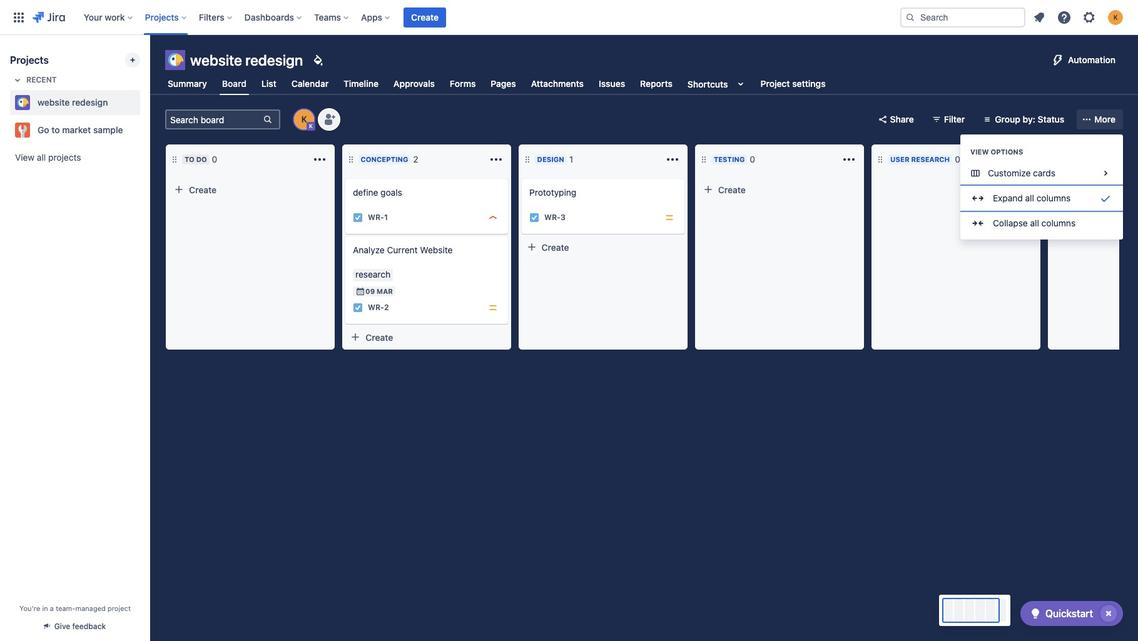Task type: vqa. For each thing, say whether or not it's contained in the screenshot.
Create button
yes



Task type: locate. For each thing, give the bounding box(es) containing it.
group by: status
[[996, 114, 1065, 125]]

Search field
[[901, 7, 1026, 27]]

filters button
[[195, 7, 237, 27]]

view inside heading
[[971, 148, 990, 156]]

sidebar navigation image
[[137, 50, 164, 75]]

0 vertical spatial 1
[[570, 154, 574, 165]]

1 horizontal spatial medium image
[[665, 213, 675, 223]]

0 vertical spatial projects
[[145, 12, 179, 22]]

1 horizontal spatial column actions menu image
[[489, 152, 504, 167]]

reports link
[[638, 73, 676, 95]]

website up the board on the top left of page
[[190, 51, 242, 69]]

you're
[[19, 605, 40, 613]]

project
[[761, 78, 791, 89]]

1 create image from the top
[[338, 170, 353, 185]]

calendar
[[292, 78, 329, 89]]

create image
[[338, 170, 353, 185], [338, 228, 353, 243]]

column actions menu image for do
[[312, 152, 327, 167]]

cards
[[1034, 168, 1056, 178]]

view all projects
[[15, 152, 81, 163]]

high image
[[488, 213, 498, 223]]

more button
[[1078, 110, 1124, 130]]

1 vertical spatial website redesign
[[38, 97, 108, 108]]

view
[[971, 148, 990, 156], [15, 152, 35, 163]]

all right expand
[[1026, 193, 1035, 203]]

create button right apps 'dropdown button' at top
[[404, 7, 446, 27]]

1 horizontal spatial task image
[[530, 213, 540, 223]]

columns down expand all columns button
[[1042, 218, 1076, 229]]

to
[[185, 155, 195, 163]]

banner
[[0, 0, 1139, 35]]

1 for wr-1
[[384, 213, 388, 223]]

1 down goals
[[384, 213, 388, 223]]

0 horizontal spatial 2
[[384, 303, 389, 313]]

design 1
[[538, 154, 574, 165]]

0 horizontal spatial medium image
[[488, 303, 498, 313]]

1 vertical spatial create image
[[338, 228, 353, 243]]

create right expand all columns
[[1072, 184, 1100, 195]]

wr-2
[[368, 303, 389, 313]]

you're in a team-managed project
[[19, 605, 131, 613]]

create down 'testing 0'
[[719, 184, 746, 195]]

collapse recent projects image
[[10, 73, 25, 88]]

0 horizontal spatial 1
[[384, 213, 388, 223]]

0 horizontal spatial 0
[[212, 154, 217, 165]]

0 vertical spatial columns
[[1037, 193, 1071, 203]]

task image left wr-3 link
[[530, 213, 540, 223]]

prototyping
[[530, 187, 577, 198]]

settings
[[793, 78, 826, 89]]

1 vertical spatial 2
[[384, 303, 389, 313]]

automation button
[[1046, 50, 1124, 70]]

create button
[[404, 7, 446, 27], [169, 180, 332, 200], [699, 180, 862, 200], [1052, 180, 1139, 200], [522, 237, 685, 257], [346, 327, 508, 348]]

issues
[[599, 78, 626, 89]]

quickstart button
[[1021, 602, 1124, 627]]

0 vertical spatial 2
[[414, 154, 419, 165]]

3
[[561, 213, 566, 223]]

create for create button below 'cards'
[[1072, 184, 1100, 195]]

concepting 2
[[361, 154, 419, 165]]

2 for wr-2
[[384, 303, 389, 313]]

website down recent
[[38, 97, 70, 108]]

teams
[[314, 12, 341, 22]]

2 column actions menu image from the left
[[489, 152, 504, 167]]

market
[[62, 125, 91, 135]]

1 vertical spatial columns
[[1042, 218, 1076, 229]]

wr- for prototyping
[[545, 213, 561, 223]]

3 0 from the left
[[956, 154, 961, 165]]

0 horizontal spatial column actions menu image
[[312, 152, 327, 167]]

all for expand
[[1026, 193, 1035, 203]]

2 horizontal spatial 0
[[956, 154, 961, 165]]

appswitcher icon image
[[11, 10, 26, 25]]

user research 0
[[891, 154, 961, 165]]

0 for to do 0
[[212, 154, 217, 165]]

view left projects
[[15, 152, 35, 163]]

1 vertical spatial projects
[[10, 54, 49, 66]]

0 vertical spatial website redesign
[[190, 51, 303, 69]]

2 task image from the left
[[530, 213, 540, 223]]

view all projects link
[[10, 147, 140, 169]]

add to starred image right "sample"
[[137, 123, 152, 138]]

1
[[570, 154, 574, 165], [384, 213, 388, 223]]

task image left wr-1 link
[[353, 213, 363, 223]]

column actions menu image left design
[[489, 152, 504, 167]]

column actions menu image
[[666, 152, 681, 167]]

0 right research
[[956, 154, 961, 165]]

all for collapse
[[1031, 218, 1040, 229]]

help image
[[1058, 10, 1073, 25]]

medium image for wr-3
[[665, 213, 675, 223]]

0 horizontal spatial projects
[[10, 54, 49, 66]]

wr- down prototyping on the top
[[545, 213, 561, 223]]

create down wr-3 link
[[542, 242, 570, 253]]

task image for define goals
[[353, 213, 363, 223]]

go
[[38, 125, 49, 135]]

1 horizontal spatial 2
[[414, 154, 419, 165]]

projects up recent
[[10, 54, 49, 66]]

give feedback
[[54, 622, 106, 632]]

quickstart
[[1046, 609, 1094, 620]]

project settings
[[761, 78, 826, 89]]

your work
[[84, 12, 125, 22]]

Search board text field
[[167, 111, 262, 128]]

wr-2 link
[[368, 303, 389, 313]]

task image
[[353, 213, 363, 223], [530, 213, 540, 223]]

2 right "concepting"
[[414, 154, 419, 165]]

1 horizontal spatial view
[[971, 148, 990, 156]]

analyze current website
[[353, 245, 453, 255]]

mar
[[377, 287, 393, 296]]

3 column actions menu image from the left
[[842, 152, 857, 167]]

give feedback button
[[37, 617, 113, 637]]

redesign up "go to market sample"
[[72, 97, 108, 108]]

columns down 'cards'
[[1037, 193, 1071, 203]]

0 vertical spatial medium image
[[665, 213, 675, 223]]

create for create button under 'testing 0'
[[719, 184, 746, 195]]

0 horizontal spatial view
[[15, 152, 35, 163]]

1 0 from the left
[[212, 154, 217, 165]]

create project image
[[128, 55, 138, 65]]

add to starred image for go to market sample
[[137, 123, 152, 138]]

2 horizontal spatial column actions menu image
[[842, 152, 857, 167]]

website redesign up the board on the top left of page
[[190, 51, 303, 69]]

0 vertical spatial add to starred image
[[137, 95, 152, 110]]

create for create button under do
[[189, 184, 217, 195]]

0 right do
[[212, 154, 217, 165]]

view for view all projects
[[15, 152, 35, 163]]

1 vertical spatial all
[[1026, 193, 1035, 203]]

1 column actions menu image from the left
[[312, 152, 327, 167]]

column actions menu image
[[312, 152, 327, 167], [489, 152, 504, 167], [842, 152, 857, 167]]

1 task image from the left
[[353, 213, 363, 223]]

medium image
[[665, 213, 675, 223], [488, 303, 498, 313]]

projects right work
[[145, 12, 179, 22]]

1 right design
[[570, 154, 574, 165]]

0
[[212, 154, 217, 165], [750, 154, 756, 165], [956, 154, 961, 165]]

research
[[912, 155, 951, 163]]

0 vertical spatial website
[[190, 51, 242, 69]]

approvals
[[394, 78, 435, 89]]

status
[[1039, 114, 1065, 125]]

settings image
[[1083, 10, 1098, 25]]

1 horizontal spatial projects
[[145, 12, 179, 22]]

view options group
[[961, 135, 1124, 240]]

1 vertical spatial add to starred image
[[137, 123, 152, 138]]

search image
[[906, 12, 916, 22]]

add to starred image for website redesign
[[137, 95, 152, 110]]

2 for concepting 2
[[414, 154, 419, 165]]

redesign
[[246, 51, 303, 69], [72, 97, 108, 108]]

go to market sample
[[38, 125, 123, 135]]

1 vertical spatial 1
[[384, 213, 388, 223]]

wr- for define goals
[[368, 213, 384, 223]]

create down do
[[189, 184, 217, 195]]

2
[[414, 154, 419, 165], [384, 303, 389, 313]]

jira image
[[33, 10, 65, 25], [33, 10, 65, 25]]

2 create image from the top
[[338, 228, 353, 243]]

forms link
[[448, 73, 479, 95]]

1 vertical spatial website
[[38, 97, 70, 108]]

0 horizontal spatial task image
[[353, 213, 363, 223]]

2 add to starred image from the top
[[137, 123, 152, 138]]

1 horizontal spatial 1
[[570, 154, 574, 165]]

customize cards
[[989, 168, 1056, 178]]

0 horizontal spatial website redesign
[[38, 97, 108, 108]]

column actions menu image left user
[[842, 152, 857, 167]]

0 vertical spatial redesign
[[246, 51, 303, 69]]

team-
[[56, 605, 75, 613]]

website
[[190, 51, 242, 69], [38, 97, 70, 108]]

all left projects
[[37, 152, 46, 163]]

2 0 from the left
[[750, 154, 756, 165]]

all right collapse
[[1031, 218, 1040, 229]]

banner containing your work
[[0, 0, 1139, 35]]

tab list
[[158, 73, 836, 95]]

tab list containing board
[[158, 73, 836, 95]]

wr-
[[368, 213, 384, 223], [545, 213, 561, 223], [368, 303, 384, 313]]

create down "wr-2" link
[[366, 332, 393, 343]]

list link
[[259, 73, 279, 95]]

2 down "mar"
[[384, 303, 389, 313]]

1 vertical spatial redesign
[[72, 97, 108, 108]]

wr- down define goals
[[368, 213, 384, 223]]

column actions menu image down 'add people' image
[[312, 152, 327, 167]]

all
[[37, 152, 46, 163], [1026, 193, 1035, 203], [1031, 218, 1040, 229]]

0 vertical spatial all
[[37, 152, 46, 163]]

1 add to starred image from the top
[[137, 95, 152, 110]]

create right apps 'dropdown button' at top
[[411, 12, 439, 22]]

1 horizontal spatial 0
[[750, 154, 756, 165]]

due date: 09 march 2024 image
[[356, 287, 366, 297], [356, 287, 366, 297]]

create for create button underneath 3
[[542, 242, 570, 253]]

create image up analyze
[[338, 228, 353, 243]]

website redesign up market
[[38, 97, 108, 108]]

filters
[[199, 12, 225, 22]]

1 horizontal spatial website redesign
[[190, 51, 303, 69]]

view left options
[[971, 148, 990, 156]]

redesign up list
[[246, 51, 303, 69]]

0 vertical spatial create image
[[338, 170, 353, 185]]

add to starred image down sidebar navigation image
[[137, 95, 152, 110]]

2 vertical spatial all
[[1031, 218, 1040, 229]]

calendar link
[[289, 73, 331, 95]]

dismiss quickstart image
[[1100, 604, 1120, 624]]

add to starred image
[[137, 95, 152, 110], [137, 123, 152, 138]]

0 right testing
[[750, 154, 756, 165]]

all for view
[[37, 152, 46, 163]]

1 vertical spatial medium image
[[488, 303, 498, 313]]

create image up define
[[338, 170, 353, 185]]

columns
[[1037, 193, 1071, 203], [1042, 218, 1076, 229]]



Task type: describe. For each thing, give the bounding box(es) containing it.
expand all columns button
[[961, 186, 1124, 211]]

dashboards
[[245, 12, 294, 22]]

automation image
[[1051, 53, 1066, 68]]

0 for user research 0
[[956, 154, 961, 165]]

create image
[[515, 170, 530, 185]]

add people image
[[322, 112, 337, 127]]

column actions menu image for 0
[[842, 152, 857, 167]]

1 horizontal spatial redesign
[[246, 51, 303, 69]]

columns for collapse all columns
[[1042, 218, 1076, 229]]

apps button
[[358, 7, 395, 27]]

define
[[353, 187, 378, 198]]

by:
[[1024, 114, 1036, 125]]

0 horizontal spatial redesign
[[72, 97, 108, 108]]

shortcuts
[[688, 79, 729, 89]]

wr-1
[[368, 213, 388, 223]]

view options
[[971, 148, 1024, 156]]

1 horizontal spatial website
[[190, 51, 242, 69]]

timeline link
[[341, 73, 381, 95]]

testing
[[714, 155, 745, 163]]

create button down "wr-2" link
[[346, 327, 508, 348]]

collapse all columns
[[994, 218, 1076, 229]]

wr-3 link
[[545, 213, 566, 223]]

user
[[891, 155, 910, 163]]

give
[[54, 622, 70, 632]]

summary link
[[165, 73, 210, 95]]

create for create button underneath "wr-2" link
[[366, 332, 393, 343]]

options
[[992, 148, 1024, 156]]

create button down 3
[[522, 237, 685, 257]]

go to market sample link
[[10, 118, 135, 143]]

forms
[[450, 78, 476, 89]]

dashboards button
[[241, 7, 307, 27]]

view for view options
[[971, 148, 990, 156]]

set project background image
[[311, 53, 326, 68]]

filter button
[[927, 110, 973, 130]]

to do 0
[[185, 154, 217, 165]]

board
[[222, 78, 247, 89]]

recent
[[26, 75, 57, 85]]

teams button
[[311, 7, 354, 27]]

summary
[[168, 78, 207, 89]]

list
[[262, 78, 277, 89]]

feedback
[[72, 622, 106, 632]]

share button
[[873, 110, 922, 130]]

your work button
[[80, 7, 137, 27]]

sample
[[93, 125, 123, 135]]

website
[[420, 245, 453, 255]]

view options heading
[[961, 147, 1124, 157]]

analyze
[[353, 245, 385, 255]]

collapse
[[994, 218, 1029, 229]]

design
[[538, 155, 565, 163]]

pages
[[491, 78, 516, 89]]

customize
[[989, 168, 1031, 178]]

expand
[[994, 193, 1024, 203]]

projects button
[[141, 7, 191, 27]]

to
[[52, 125, 60, 135]]

attachments
[[531, 78, 584, 89]]

medium image for wr-2
[[488, 303, 498, 313]]

share
[[891, 114, 915, 125]]

do
[[196, 155, 207, 163]]

automation
[[1069, 54, 1116, 65]]

create button inside primary element
[[404, 7, 446, 27]]

group
[[996, 114, 1021, 125]]

09 mar
[[366, 287, 393, 296]]

website redesign link
[[10, 90, 135, 115]]

reports
[[641, 78, 673, 89]]

task image for prototyping
[[530, 213, 540, 223]]

create button down 'testing 0'
[[699, 180, 862, 200]]

notifications image
[[1033, 10, 1048, 25]]

more
[[1095, 114, 1116, 125]]

check image
[[1029, 607, 1044, 622]]

shortcuts button
[[686, 73, 751, 95]]

project
[[108, 605, 131, 613]]

in
[[42, 605, 48, 613]]

1 for design 1
[[570, 154, 574, 165]]

approvals link
[[391, 73, 438, 95]]

wr-3
[[545, 213, 566, 223]]

projects
[[48, 152, 81, 163]]

primary element
[[8, 0, 891, 35]]

your profile and settings image
[[1109, 10, 1124, 25]]

projects inside popup button
[[145, 12, 179, 22]]

attachments link
[[529, 73, 587, 95]]

create inside primary element
[[411, 12, 439, 22]]

apps
[[361, 12, 383, 22]]

task image
[[353, 303, 363, 313]]

create image for define
[[338, 170, 353, 185]]

create button down do
[[169, 180, 332, 200]]

filter
[[945, 114, 966, 125]]

pages link
[[489, 73, 519, 95]]

create button down 'cards'
[[1052, 180, 1139, 200]]

timeline
[[344, 78, 379, 89]]

09
[[366, 287, 375, 296]]

wr- down due date: 09 march 2024 element
[[368, 303, 384, 313]]

column actions menu image for 2
[[489, 152, 504, 167]]

define goals
[[353, 187, 403, 198]]

collapse all columns button
[[961, 211, 1124, 236]]

0 horizontal spatial website
[[38, 97, 70, 108]]

managed
[[75, 605, 106, 613]]

concepting
[[361, 155, 409, 163]]

due date: 09 march 2024 element
[[356, 287, 393, 297]]

create image for analyze
[[338, 228, 353, 243]]

goals
[[381, 187, 403, 198]]

columns for expand all columns
[[1037, 193, 1071, 203]]

issues link
[[597, 73, 628, 95]]

expand all columns
[[994, 193, 1071, 203]]

wr-1 link
[[368, 213, 388, 223]]

work
[[105, 12, 125, 22]]



